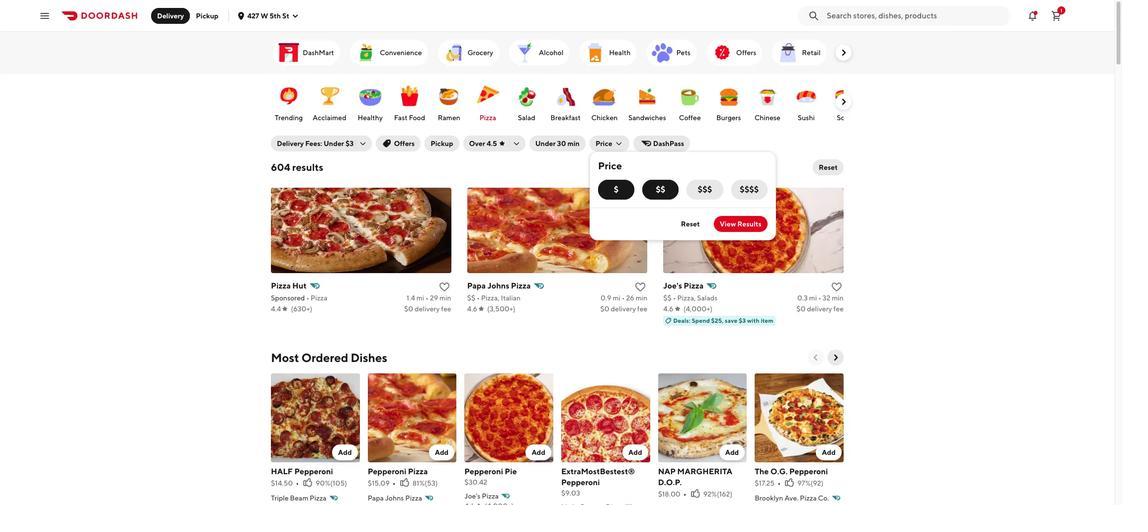 Task type: vqa. For each thing, say whether or not it's contained in the screenshot.
DoorDash related to Stephanie K
no



Task type: locate. For each thing, give the bounding box(es) containing it.
604
[[271, 162, 290, 173]]

next button of carousel image right previous button of carousel icon
[[831, 353, 841, 363]]

1 horizontal spatial reset button
[[813, 160, 844, 176]]

0 horizontal spatial delivery
[[415, 305, 440, 313]]

pepperoni up the $30.42
[[465, 467, 503, 477]]

0 horizontal spatial mi
[[417, 294, 424, 302]]

pizza,
[[481, 294, 500, 302], [677, 294, 696, 302]]

view results button
[[714, 216, 768, 232]]

1 vertical spatial reset
[[681, 220, 700, 228]]

$$ for $$ • pizza, salads
[[663, 294, 672, 302]]

next button of carousel image up "soup"
[[839, 97, 849, 107]]

mi for papa johns pizza
[[613, 294, 621, 302]]

1 fee from the left
[[441, 305, 451, 313]]

salad
[[518, 114, 535, 122]]

1 horizontal spatial fee
[[637, 305, 648, 313]]

$9.03
[[561, 490, 580, 498]]

2 delivery from the left
[[611, 305, 636, 313]]

$$$$
[[740, 185, 759, 194]]

2 under from the left
[[535, 140, 556, 148]]

min for joe's pizza
[[832, 294, 844, 302]]

most
[[271, 351, 299, 365]]

6 add from the left
[[822, 449, 836, 457]]

papa up $$ • pizza, italian at the bottom of the page
[[467, 281, 486, 291]]

$​0 delivery fee for pizza hut
[[404, 305, 451, 313]]

• left italian
[[477, 294, 480, 302]]

pepperoni inside pepperoni pie $30.42
[[465, 467, 503, 477]]

open menu image
[[39, 10, 51, 22]]

$​0 down 0.9
[[600, 305, 609, 313]]

min down click to add this store to your saved list image
[[440, 294, 451, 302]]

over
[[469, 140, 485, 148]]

sponsored • pizza
[[271, 294, 327, 302]]

$​0 delivery fee
[[404, 305, 451, 313], [600, 305, 648, 313], [797, 305, 844, 313]]

1 horizontal spatial click to add this store to your saved list image
[[831, 281, 843, 293]]

• for $17.25 •
[[778, 480, 781, 488]]

$​0
[[404, 305, 413, 313], [600, 305, 609, 313], [797, 305, 806, 313]]

4.6 down $$ • pizza, italian at the bottom of the page
[[467, 305, 477, 313]]

1 pizza, from the left
[[481, 294, 500, 302]]

pizza, for johns
[[481, 294, 500, 302]]

1 under from the left
[[324, 140, 344, 148]]

delivery down 1.4 mi • 29 min
[[415, 305, 440, 313]]

1 horizontal spatial delivery
[[611, 305, 636, 313]]

1 horizontal spatial 4.6
[[663, 305, 674, 313]]

$​0 delivery fee down 1.4 mi • 29 min
[[404, 305, 451, 313]]

salads
[[697, 294, 718, 302]]

extramostbestest®
[[561, 467, 635, 477]]

over 4.5
[[469, 140, 497, 148]]

catering image
[[841, 41, 865, 65]]

0 vertical spatial pickup
[[196, 12, 218, 20]]

1 vertical spatial pickup button
[[425, 136, 459, 152]]

0 vertical spatial reset button
[[813, 160, 844, 176]]

johns down $15.09 •
[[385, 495, 404, 503]]

min right 32
[[832, 294, 844, 302]]

0 vertical spatial reset
[[819, 164, 838, 172]]

under
[[324, 140, 344, 148], [535, 140, 556, 148]]

under right fees:
[[324, 140, 344, 148]]

mi right 0.9
[[613, 294, 621, 302]]

pepperoni inside extramostbestest® pepperoni $9.03
[[561, 478, 600, 488]]

joe's pizza up $$ • pizza, salads
[[663, 281, 704, 291]]

0 vertical spatial delivery
[[157, 12, 184, 20]]

under 30 min button
[[529, 136, 586, 152]]

delivery down 0.3 mi • 32 min
[[807, 305, 832, 313]]

joe's down the $30.42
[[465, 493, 481, 501]]

deals: spend $25, save $3 with item
[[673, 317, 774, 325]]

2 $​0 delivery fee from the left
[[600, 305, 648, 313]]

sushi
[[798, 114, 815, 122]]

427 w 5th st button
[[237, 12, 299, 20]]

beam
[[290, 495, 308, 503]]

0.3 mi • 32 min
[[797, 294, 844, 302]]

fee
[[441, 305, 451, 313], [637, 305, 648, 313], [834, 305, 844, 313]]

offers right offers "image"
[[736, 49, 756, 57]]

1 add from the left
[[338, 449, 352, 457]]

• down pepperoni pizza
[[393, 480, 396, 488]]

1 vertical spatial reset button
[[675, 216, 706, 232]]

offers button
[[376, 136, 421, 152]]

1 vertical spatial $3
[[739, 317, 746, 325]]

1
[[1061, 7, 1063, 13]]

under left 30
[[535, 140, 556, 148]]

4.6
[[467, 305, 477, 313], [663, 305, 674, 313]]

add for pepperoni pie
[[532, 449, 545, 457]]

0 vertical spatial next button of carousel image
[[839, 97, 849, 107]]

2 $​0 from the left
[[600, 305, 609, 313]]

acclaimed
[[313, 114, 346, 122]]

0 horizontal spatial $3
[[346, 140, 354, 148]]

pizza down 81%(53)
[[405, 495, 422, 503]]

• up deals:
[[673, 294, 676, 302]]

papa johns pizza up $$ • pizza, italian at the bottom of the page
[[467, 281, 531, 291]]

81%(53)
[[413, 480, 438, 488]]

1 horizontal spatial $​0
[[600, 305, 609, 313]]

health
[[609, 49, 631, 57]]

4.6 for papa johns pizza
[[467, 305, 477, 313]]

$3 left with
[[739, 317, 746, 325]]

min right 26
[[636, 294, 648, 302]]

2 4.6 from the left
[[663, 305, 674, 313]]

click to add this store to your saved list image up 0.3 mi • 32 min
[[831, 281, 843, 293]]

2 click to add this store to your saved list image from the left
[[831, 281, 843, 293]]

1 mi from the left
[[417, 294, 424, 302]]

view
[[720, 220, 736, 228]]

min right 30
[[568, 140, 580, 148]]

1 $​0 delivery fee from the left
[[404, 305, 451, 313]]

$$ inside button
[[656, 185, 665, 194]]

$18.00
[[658, 491, 681, 499]]

click to add this store to your saved list image
[[438, 281, 450, 293]]

1 horizontal spatial offers
[[736, 49, 756, 57]]

pickup right delivery button
[[196, 12, 218, 20]]

0 vertical spatial pickup button
[[190, 8, 224, 24]]

0 horizontal spatial offers
[[394, 140, 415, 148]]

1 vertical spatial papa johns pizza
[[368, 495, 422, 503]]

delivery for pizza hut
[[415, 305, 440, 313]]

30
[[557, 140, 566, 148]]

pepperoni up $9.03
[[561, 478, 600, 488]]

pizza up 4.5
[[480, 114, 496, 122]]

pizza, up "(4,000+)"
[[677, 294, 696, 302]]

click to add this store to your saved list image up 0.9 mi • 26 min
[[635, 281, 647, 293]]

under 30 min
[[535, 140, 580, 148]]

delivery down 0.9 mi • 26 min
[[611, 305, 636, 313]]

convenience image
[[354, 41, 378, 65]]

1 horizontal spatial papa
[[467, 281, 486, 291]]

0 vertical spatial $3
[[346, 140, 354, 148]]

joe's pizza down the $30.42
[[465, 493, 499, 501]]

mi right 0.3
[[809, 294, 817, 302]]

pepperoni pizza
[[368, 467, 428, 477]]

0 horizontal spatial click to add this store to your saved list image
[[635, 281, 647, 293]]

0 horizontal spatial johns
[[385, 495, 404, 503]]

offers link
[[707, 40, 762, 66]]

0 horizontal spatial reset button
[[675, 216, 706, 232]]

1 vertical spatial offers
[[394, 140, 415, 148]]

reset button
[[813, 160, 844, 176], [675, 216, 706, 232]]

dishes
[[351, 351, 387, 365]]

w
[[261, 12, 268, 20]]

1 vertical spatial delivery
[[277, 140, 304, 148]]

papa down $15.09
[[368, 495, 384, 503]]

0 horizontal spatial $​0
[[404, 305, 413, 313]]

fee down 0.9 mi • 26 min
[[637, 305, 648, 313]]

• for $$ • pizza, salads
[[673, 294, 676, 302]]

$​0 delivery fee for papa johns pizza
[[600, 305, 648, 313]]

papa
[[467, 281, 486, 291], [368, 495, 384, 503]]

• up (630+)
[[306, 294, 309, 302]]

fee for pizza hut
[[441, 305, 451, 313]]

fee down 1.4 mi • 29 min
[[441, 305, 451, 313]]

0 horizontal spatial papa
[[368, 495, 384, 503]]

$​0 delivery fee down 0.9 mi • 26 min
[[600, 305, 648, 313]]

0 horizontal spatial 4.6
[[467, 305, 477, 313]]

delivery inside button
[[157, 12, 184, 20]]

4.6 up deals:
[[663, 305, 674, 313]]

$​0 for pizza hut
[[404, 305, 413, 313]]

delivery
[[415, 305, 440, 313], [611, 305, 636, 313], [807, 305, 832, 313]]

pizza down pepperoni pie $30.42
[[482, 493, 499, 501]]

under inside button
[[535, 140, 556, 148]]

0 vertical spatial offers
[[736, 49, 756, 57]]

previous button of carousel image
[[811, 353, 821, 363]]

fee down 0.3 mi • 32 min
[[834, 305, 844, 313]]

1 click to add this store to your saved list image from the left
[[635, 281, 647, 293]]

1 horizontal spatial delivery
[[277, 140, 304, 148]]

2 horizontal spatial mi
[[809, 294, 817, 302]]

• for sponsored • pizza
[[306, 294, 309, 302]]

1 button
[[1047, 6, 1067, 26]]

add for nap margherita d.o.p.
[[725, 449, 739, 457]]

pickup button left 427
[[190, 8, 224, 24]]

• right the $18.00
[[684, 491, 687, 499]]

add button
[[332, 445, 358, 461], [332, 445, 358, 461], [429, 445, 455, 461], [526, 445, 551, 461], [526, 445, 551, 461], [623, 445, 648, 461], [719, 445, 745, 461], [719, 445, 745, 461], [816, 445, 842, 461], [816, 445, 842, 461]]

joe's pizza
[[663, 281, 704, 291], [465, 493, 499, 501]]

0 vertical spatial joe's pizza
[[663, 281, 704, 291]]

• down o.g.
[[778, 480, 781, 488]]

2 pizza, from the left
[[677, 294, 696, 302]]

coffee
[[679, 114, 701, 122]]

0.9 mi • 26 min
[[601, 294, 648, 302]]

price down chicken
[[596, 140, 612, 148]]

• for $15.09 •
[[393, 480, 396, 488]]

1 horizontal spatial under
[[535, 140, 556, 148]]

$​0 delivery fee down 0.3 mi • 32 min
[[797, 305, 844, 313]]

0 vertical spatial johns
[[488, 281, 509, 291]]

1 horizontal spatial mi
[[613, 294, 621, 302]]

$$ right 29 on the bottom left of page
[[467, 294, 475, 302]]

$3 down acclaimed
[[346, 140, 354, 148]]

1 vertical spatial joe's pizza
[[465, 493, 499, 501]]

1 horizontal spatial $​0 delivery fee
[[600, 305, 648, 313]]

johns up $$ • pizza, italian at the bottom of the page
[[488, 281, 509, 291]]

reset
[[819, 164, 838, 172], [681, 220, 700, 228]]

0 horizontal spatial pickup
[[196, 12, 218, 20]]

pepperoni up 97%(92)
[[789, 467, 828, 477]]

next button of carousel image
[[839, 97, 849, 107], [831, 353, 841, 363]]

1 horizontal spatial joe's
[[663, 281, 682, 291]]

$$ right $ button
[[656, 185, 665, 194]]

2 fee from the left
[[637, 305, 648, 313]]

$$ for $$
[[656, 185, 665, 194]]

2 add from the left
[[435, 449, 449, 457]]

$$$
[[698, 185, 712, 194]]

1 vertical spatial johns
[[385, 495, 404, 503]]

pets
[[676, 49, 691, 57]]

3 $​0 delivery fee from the left
[[797, 305, 844, 313]]

$​0 down 0.3
[[797, 305, 806, 313]]

2 horizontal spatial $​0 delivery fee
[[797, 305, 844, 313]]

3 delivery from the left
[[807, 305, 832, 313]]

• for $$ • pizza, italian
[[477, 294, 480, 302]]

$14.50
[[271, 480, 293, 488]]

Store search: begin typing to search for stores available on DoorDash text field
[[827, 10, 1005, 21]]

3 add from the left
[[532, 449, 545, 457]]

results
[[738, 220, 762, 228]]

breakfast
[[551, 114, 581, 122]]

delivery
[[157, 12, 184, 20], [277, 140, 304, 148]]

3 $​0 from the left
[[797, 305, 806, 313]]

2 items, open order cart image
[[1051, 10, 1063, 22]]

0 horizontal spatial delivery
[[157, 12, 184, 20]]

pizza, up (3,500+)
[[481, 294, 500, 302]]

pizza, for pizza
[[677, 294, 696, 302]]

2 mi from the left
[[613, 294, 621, 302]]

pickup down ramen
[[431, 140, 453, 148]]

1 horizontal spatial papa johns pizza
[[467, 281, 531, 291]]

1 horizontal spatial pickup button
[[425, 136, 459, 152]]

1 vertical spatial joe's
[[465, 493, 481, 501]]

1 horizontal spatial pickup
[[431, 140, 453, 148]]

0 horizontal spatial pizza,
[[481, 294, 500, 302]]

pets image
[[651, 41, 674, 65]]

92%(162)
[[703, 491, 733, 499]]

$$ right 26
[[663, 294, 672, 302]]

pets link
[[647, 40, 697, 66]]

mi
[[417, 294, 424, 302], [613, 294, 621, 302], [809, 294, 817, 302]]

pepperoni
[[294, 467, 333, 477], [368, 467, 406, 477], [465, 467, 503, 477], [789, 467, 828, 477], [561, 478, 600, 488]]

1 delivery from the left
[[415, 305, 440, 313]]

0 horizontal spatial $​0 delivery fee
[[404, 305, 451, 313]]

1 horizontal spatial reset
[[819, 164, 838, 172]]

healthy
[[358, 114, 383, 122]]

add
[[338, 449, 352, 457], [435, 449, 449, 457], [532, 449, 545, 457], [629, 449, 642, 457], [725, 449, 739, 457], [822, 449, 836, 457]]

pizza down 97%(92)
[[800, 495, 817, 503]]

pickup button
[[190, 8, 224, 24], [425, 136, 459, 152]]

click to add this store to your saved list image
[[635, 281, 647, 293], [831, 281, 843, 293]]

2 horizontal spatial fee
[[834, 305, 844, 313]]

half
[[271, 467, 293, 477]]

• down the "half pepperoni"
[[296, 480, 299, 488]]

1 horizontal spatial pizza,
[[677, 294, 696, 302]]

acclaimed link
[[311, 79, 348, 125]]

pickup
[[196, 12, 218, 20], [431, 140, 453, 148]]

joe's up $$ • pizza, salads
[[663, 281, 682, 291]]

1 horizontal spatial $3
[[739, 317, 746, 325]]

deals:
[[673, 317, 691, 325]]

1 $​0 from the left
[[404, 305, 413, 313]]

papa johns pizza down $15.09 •
[[368, 495, 422, 503]]

$$$$ button
[[731, 180, 768, 200]]

0 vertical spatial price
[[596, 140, 612, 148]]

0 vertical spatial papa johns pizza
[[467, 281, 531, 291]]

click to add this store to your saved list image for papa johns pizza
[[635, 281, 647, 293]]

0 horizontal spatial papa johns pizza
[[368, 495, 422, 503]]

2 horizontal spatial delivery
[[807, 305, 832, 313]]

0 horizontal spatial fee
[[441, 305, 451, 313]]

mi right "1.4"
[[417, 294, 424, 302]]

•
[[306, 294, 309, 302], [426, 294, 429, 302], [477, 294, 480, 302], [622, 294, 625, 302], [673, 294, 676, 302], [818, 294, 821, 302], [296, 480, 299, 488], [393, 480, 396, 488], [778, 480, 781, 488], [684, 491, 687, 499]]

2 horizontal spatial $​0
[[797, 305, 806, 313]]

pickup button down ramen
[[425, 136, 459, 152]]

fast food
[[394, 114, 425, 122]]

1 4.6 from the left
[[467, 305, 477, 313]]

most ordered dishes
[[271, 351, 387, 365]]

convenience
[[380, 49, 422, 57]]

5th
[[270, 12, 281, 20]]

(3,500+)
[[487, 305, 516, 313]]

$$ for $$ • pizza, italian
[[467, 294, 475, 302]]

$3
[[346, 140, 354, 148], [739, 317, 746, 325]]

add for half pepperoni
[[338, 449, 352, 457]]

3 mi from the left
[[809, 294, 817, 302]]

retail
[[802, 49, 821, 57]]

3 fee from the left
[[834, 305, 844, 313]]

5 add from the left
[[725, 449, 739, 457]]

price down price button
[[598, 160, 622, 172]]

fees:
[[305, 140, 322, 148]]

0 horizontal spatial under
[[324, 140, 344, 148]]

1 vertical spatial pickup
[[431, 140, 453, 148]]

dashpass
[[653, 140, 684, 148]]

offers down fast
[[394, 140, 415, 148]]

$​0 down "1.4"
[[404, 305, 413, 313]]

min for pizza hut
[[440, 294, 451, 302]]

0 horizontal spatial joe's pizza
[[465, 493, 499, 501]]



Task type: describe. For each thing, give the bounding box(es) containing it.
min inside button
[[568, 140, 580, 148]]

item
[[761, 317, 774, 325]]

retail link
[[772, 40, 827, 66]]

90%(105)
[[316, 480, 347, 488]]

ave.
[[785, 495, 799, 503]]

$ button
[[598, 180, 635, 200]]

pizza up italian
[[511, 281, 531, 291]]

mi for joe's pizza
[[809, 294, 817, 302]]

$$ • pizza, salads
[[663, 294, 718, 302]]

brooklyn ave. pizza co.
[[755, 495, 829, 503]]

dashmart
[[303, 49, 334, 57]]

0 horizontal spatial joe's
[[465, 493, 481, 501]]

mi for pizza hut
[[417, 294, 424, 302]]

fee for joe's pizza
[[834, 305, 844, 313]]

hut
[[292, 281, 307, 291]]

pizza up sponsored
[[271, 281, 291, 291]]

pizza right beam
[[310, 495, 327, 503]]

• left 29 on the bottom left of page
[[426, 294, 429, 302]]

save
[[725, 317, 738, 325]]

convenience link
[[350, 40, 428, 66]]

click to add this store to your saved list image for joe's pizza
[[831, 281, 843, 293]]

offers inside offers link
[[736, 49, 756, 57]]

sponsored
[[271, 294, 305, 302]]

soup
[[837, 114, 853, 122]]

grocery link
[[438, 40, 499, 66]]

chinese
[[755, 114, 781, 122]]

0 horizontal spatial reset
[[681, 220, 700, 228]]

alcohol image
[[513, 41, 537, 65]]

fee for papa johns pizza
[[637, 305, 648, 313]]

delivery fees: under $3
[[277, 140, 354, 148]]

ramen
[[438, 114, 460, 122]]

the
[[755, 467, 769, 477]]

427
[[247, 12, 259, 20]]

half pepperoni
[[271, 467, 333, 477]]

pepperoni pie $30.42
[[465, 467, 517, 487]]

extramostbestest® pepperoni $9.03
[[561, 467, 635, 498]]

pizza up (630+)
[[311, 294, 327, 302]]

4.5
[[487, 140, 497, 148]]

pickup for pickup button to the right
[[431, 140, 453, 148]]

sandwiches
[[628, 114, 666, 122]]

pepperoni up $15.09 •
[[368, 467, 406, 477]]

$17.25
[[755, 480, 775, 488]]

dashpass button
[[633, 136, 690, 152]]

$25,
[[711, 317, 724, 325]]

$$ • pizza, italian
[[467, 294, 521, 302]]

add for the o.g. pepperoni
[[822, 449, 836, 457]]

brooklyn
[[755, 495, 783, 503]]

• left 26
[[622, 294, 625, 302]]

triple beam pizza
[[271, 495, 327, 503]]

1.4 mi • 29 min
[[407, 294, 451, 302]]

min for papa johns pizza
[[636, 294, 648, 302]]

• for $18.00 •
[[684, 491, 687, 499]]

(630+)
[[291, 305, 312, 313]]

delivery for delivery fees: under $3
[[277, 140, 304, 148]]

grocery image
[[442, 41, 466, 65]]

margherita
[[677, 467, 733, 477]]

next button of carousel image
[[839, 48, 849, 58]]

$$$ button
[[687, 180, 723, 200]]

0.3
[[797, 294, 808, 302]]

with
[[747, 317, 760, 325]]

$14.50 •
[[271, 480, 299, 488]]

427 w 5th st
[[247, 12, 289, 20]]

1 horizontal spatial johns
[[488, 281, 509, 291]]

italian
[[501, 294, 521, 302]]

97%(92)
[[798, 480, 824, 488]]

26
[[626, 294, 634, 302]]

32
[[823, 294, 831, 302]]

delivery for delivery
[[157, 12, 184, 20]]

offers image
[[710, 41, 734, 65]]

$​0 for papa johns pizza
[[600, 305, 609, 313]]

• for $14.50 •
[[296, 480, 299, 488]]

grocery
[[468, 49, 493, 57]]

triple
[[271, 495, 289, 503]]

4.6 for joe's pizza
[[663, 305, 674, 313]]

burgers
[[717, 114, 741, 122]]

(4,000+)
[[684, 305, 713, 313]]

0 horizontal spatial pickup button
[[190, 8, 224, 24]]

0 vertical spatial papa
[[467, 281, 486, 291]]

0 vertical spatial joe's
[[663, 281, 682, 291]]

1.4
[[407, 294, 415, 302]]

604 results
[[271, 162, 323, 173]]

health image
[[583, 41, 607, 65]]

1 horizontal spatial joe's pizza
[[663, 281, 704, 291]]

retail image
[[776, 41, 800, 65]]

$18.00 •
[[658, 491, 687, 499]]

notification bell image
[[1027, 10, 1039, 22]]

o.g.
[[771, 467, 788, 477]]

delivery for papa johns pizza
[[611, 305, 636, 313]]

pepperoni up 90%(105)
[[294, 467, 333, 477]]

d.o.p.
[[658, 478, 682, 488]]

$​0 for joe's pizza
[[797, 305, 806, 313]]

dashmart image
[[277, 41, 301, 65]]

alcohol link
[[509, 40, 569, 66]]

ordered
[[301, 351, 348, 365]]

delivery for joe's pizza
[[807, 305, 832, 313]]

price inside button
[[596, 140, 612, 148]]

1 vertical spatial next button of carousel image
[[831, 353, 841, 363]]

dashmart link
[[273, 40, 340, 66]]

pickup for pickup button to the left
[[196, 12, 218, 20]]

results
[[292, 162, 323, 173]]

health link
[[579, 40, 637, 66]]

pizza hut
[[271, 281, 307, 291]]

$​0 delivery fee for joe's pizza
[[797, 305, 844, 313]]

alcohol
[[539, 49, 564, 57]]

4 add from the left
[[629, 449, 642, 457]]

0.9
[[601, 294, 611, 302]]

$30.42
[[465, 479, 487, 487]]

offers inside offers button
[[394, 140, 415, 148]]

1 vertical spatial price
[[598, 160, 622, 172]]

food
[[409, 114, 425, 122]]

pizza up 81%(53)
[[408, 467, 428, 477]]

trending link
[[272, 79, 306, 125]]

nap
[[658, 467, 676, 477]]

• left 32
[[818, 294, 821, 302]]

$17.25 •
[[755, 480, 781, 488]]

trending
[[275, 114, 303, 122]]

st
[[282, 12, 289, 20]]

pizza up $$ • pizza, salads
[[684, 281, 704, 291]]

1 vertical spatial papa
[[368, 495, 384, 503]]

fast
[[394, 114, 408, 122]]

over 4.5 button
[[463, 136, 525, 152]]



